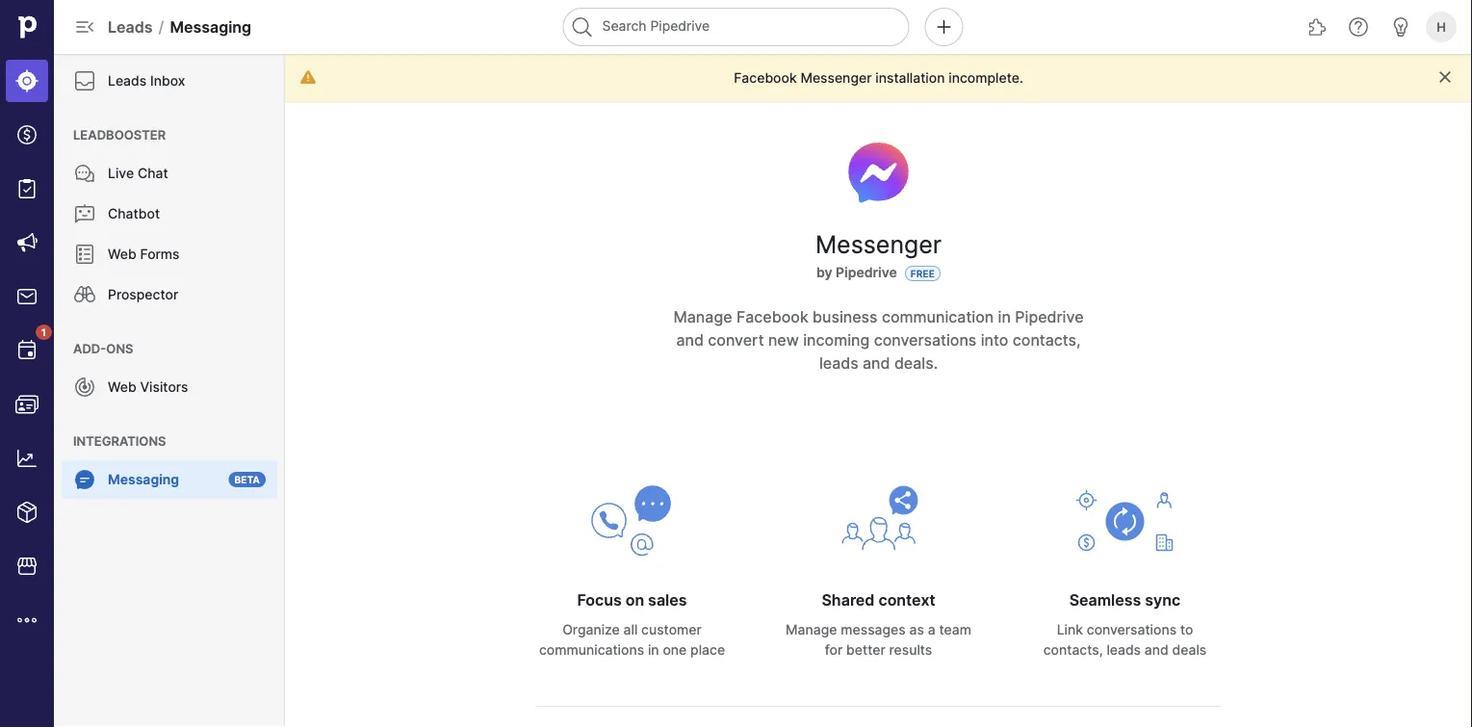 Task type: locate. For each thing, give the bounding box(es) containing it.
add-
[[73, 341, 106, 356]]

menu
[[54, 54, 285, 727]]

and
[[676, 331, 704, 350], [863, 354, 890, 373], [1145, 641, 1169, 658]]

in inside organize all customer communications in one place
[[648, 641, 659, 658]]

color undefined image inside chatbot link
[[73, 202, 96, 225]]

Search Pipedrive field
[[563, 8, 910, 46]]

sales assistant image
[[1390, 15, 1413, 39]]

projects image
[[15, 177, 39, 200]]

2 vertical spatial and
[[1145, 641, 1169, 658]]

conversations down seamless sync
[[1087, 621, 1177, 637]]

color warning image
[[300, 69, 316, 85]]

conversations up deals.
[[874, 331, 977, 350]]

0 horizontal spatial in
[[648, 641, 659, 658]]

1 vertical spatial contacts,
[[1044, 641, 1103, 658]]

home image
[[13, 13, 41, 41]]

0 vertical spatial leads
[[819, 354, 859, 373]]

manage inside manage messages as a team for better results
[[786, 621, 837, 637]]

0 vertical spatial facebook
[[734, 69, 797, 86]]

and left convert
[[676, 331, 704, 350]]

in
[[998, 308, 1011, 326], [648, 641, 659, 658]]

manage facebook business communication in pipedrive and convert new incoming conversations into contacts, leads and deals.
[[674, 308, 1084, 373]]

communications
[[539, 641, 644, 658]]

leads inside "link"
[[108, 73, 147, 89]]

web for web forms
[[108, 246, 136, 262]]

0 horizontal spatial and
[[676, 331, 704, 350]]

messenger up by pipedrive
[[816, 230, 942, 259]]

as
[[910, 621, 924, 637]]

facebook inside 'manage facebook business communication in pipedrive and convert new incoming conversations into contacts, leads and deals.'
[[737, 308, 809, 326]]

color undefined image inside the messaging menu item
[[73, 468, 96, 491]]

1 vertical spatial pipedrive
[[1015, 308, 1084, 326]]

0 vertical spatial web
[[108, 246, 136, 262]]

leads inside link conversations to contacts, leads and deals
[[1107, 641, 1141, 658]]

and inside link conversations to contacts, leads and deals
[[1145, 641, 1169, 658]]

messaging right /
[[170, 17, 251, 36]]

organize
[[563, 621, 620, 637]]

a
[[928, 621, 936, 637]]

conversations inside 'manage facebook business communication in pipedrive and convert new incoming conversations into contacts, leads and deals.'
[[874, 331, 977, 350]]

on
[[626, 590, 644, 609]]

1 horizontal spatial manage
[[786, 621, 837, 637]]

0 vertical spatial conversations
[[874, 331, 977, 350]]

contacts, inside 'manage facebook business communication in pipedrive and convert new incoming conversations into contacts, leads and deals.'
[[1013, 331, 1081, 350]]

in up into
[[998, 308, 1011, 326]]

manage for better
[[786, 621, 837, 637]]

0 horizontal spatial leads
[[819, 354, 859, 373]]

live
[[108, 165, 134, 182]]

1 vertical spatial messaging
[[108, 471, 179, 488]]

0 vertical spatial messaging
[[170, 17, 251, 36]]

color undefined image for prospector
[[73, 283, 96, 306]]

and left deals
[[1145, 641, 1169, 658]]

deals
[[1173, 641, 1207, 658]]

0 vertical spatial and
[[676, 331, 704, 350]]

integrations
[[73, 433, 166, 448]]

leads left /
[[108, 17, 153, 36]]

manage for and
[[674, 308, 732, 326]]

facebook up the new
[[737, 308, 809, 326]]

1 vertical spatial in
[[648, 641, 659, 658]]

leads down seamless sync
[[1107, 641, 1141, 658]]

2 web from the top
[[108, 379, 136, 395]]

sales
[[648, 590, 687, 609]]

messenger left installation
[[801, 69, 872, 86]]

color undefined image inside live chat link
[[73, 162, 96, 185]]

leadbooster
[[73, 127, 166, 142]]

marketplace image
[[15, 555, 39, 578]]

by pipedrive
[[816, 264, 897, 281]]

customer
[[641, 621, 702, 637]]

one
[[663, 641, 687, 658]]

0 horizontal spatial manage
[[674, 308, 732, 326]]

1 horizontal spatial in
[[998, 308, 1011, 326]]

in for one
[[648, 641, 659, 658]]

color undefined image inside prospector link
[[73, 283, 96, 306]]

prospector link
[[62, 275, 277, 314]]

color undefined image down menu toggle icon
[[73, 69, 96, 92]]

contacts image
[[15, 393, 39, 416]]

chatbot link
[[62, 195, 277, 233]]

leads inbox link
[[62, 62, 277, 100]]

products image
[[15, 501, 39, 524]]

pipedrive inside 'manage facebook business communication in pipedrive and convert new incoming conversations into contacts, leads and deals.'
[[1015, 308, 1084, 326]]

contacts, right into
[[1013, 331, 1081, 350]]

more image
[[15, 609, 39, 632]]

color undefined image left live
[[73, 162, 96, 185]]

color undefined image down add- on the left top
[[73, 376, 96, 399]]

results
[[889, 641, 932, 658]]

in for pipedrive
[[998, 308, 1011, 326]]

web inside 'link'
[[108, 246, 136, 262]]

conversations
[[874, 331, 977, 350], [1087, 621, 1177, 637]]

web
[[108, 246, 136, 262], [108, 379, 136, 395]]

1 vertical spatial web
[[108, 379, 136, 395]]

manage up convert
[[674, 308, 732, 326]]

manage
[[674, 308, 732, 326], [786, 621, 837, 637]]

inbox
[[150, 73, 185, 89]]

h
[[1437, 19, 1446, 34]]

color undefined image inside leads inbox "link"
[[73, 69, 96, 92]]

leads for leads inbox
[[108, 73, 147, 89]]

0 horizontal spatial pipedrive
[[836, 264, 897, 281]]

chatbot
[[108, 206, 160, 222]]

1 vertical spatial leads
[[1107, 641, 1141, 658]]

messaging
[[170, 17, 251, 36], [108, 471, 179, 488]]

1 color undefined image from the top
[[73, 202, 96, 225]]

1 web from the top
[[108, 246, 136, 262]]

manage inside 'manage facebook business communication in pipedrive and convert new incoming conversations into contacts, leads and deals.'
[[674, 308, 732, 326]]

facebook down search pipedrive field
[[734, 69, 797, 86]]

0 horizontal spatial conversations
[[874, 331, 977, 350]]

color undefined image inside web forms 'link'
[[73, 243, 96, 266]]

1 horizontal spatial and
[[863, 354, 890, 373]]

color undefined image
[[73, 69, 96, 92], [73, 162, 96, 185], [73, 243, 96, 266], [15, 339, 39, 362]]

color undefined image for web forms
[[73, 243, 96, 266]]

color undefined image left chatbot
[[73, 202, 96, 225]]

messenger
[[801, 69, 872, 86], [816, 230, 942, 259]]

web down ons
[[108, 379, 136, 395]]

messaging menu item
[[54, 460, 285, 507]]

1 vertical spatial manage
[[786, 621, 837, 637]]

0 vertical spatial contacts,
[[1013, 331, 1081, 350]]

4 color undefined image from the top
[[73, 468, 96, 491]]

menu item
[[0, 54, 54, 108]]

manage up for
[[786, 621, 837, 637]]

1 vertical spatial conversations
[[1087, 621, 1177, 637]]

leads down the incoming
[[819, 354, 859, 373]]

communication
[[882, 308, 994, 326]]

1 horizontal spatial conversations
[[1087, 621, 1177, 637]]

color undefined image inside web visitors link
[[73, 376, 96, 399]]

quick add image
[[933, 15, 956, 39]]

menu toggle image
[[73, 15, 96, 39]]

0 vertical spatial leads
[[108, 17, 153, 36]]

leads left inbox
[[108, 73, 147, 89]]

1 horizontal spatial leads
[[1107, 641, 1141, 658]]

sync
[[1145, 590, 1181, 609]]

facebook
[[734, 69, 797, 86], [737, 308, 809, 326]]

in inside 'manage facebook business communication in pipedrive and convert new incoming conversations into contacts, leads and deals.'
[[998, 308, 1011, 326]]

3 color undefined image from the top
[[73, 376, 96, 399]]

0 vertical spatial in
[[998, 308, 1011, 326]]

link conversations to contacts, leads and deals
[[1044, 621, 1207, 658]]

leads
[[108, 17, 153, 36], [108, 73, 147, 89]]

messaging down integrations
[[108, 471, 179, 488]]

contacts, down link
[[1044, 641, 1103, 658]]

web left forms
[[108, 246, 136, 262]]

1 vertical spatial leads
[[108, 73, 147, 89]]

color undefined image up add- on the left top
[[73, 283, 96, 306]]

color undefined image right 'campaigns' image
[[73, 243, 96, 266]]

0 vertical spatial manage
[[674, 308, 732, 326]]

incoming
[[803, 331, 870, 350]]

1 menu
[[0, 0, 54, 727]]

1 horizontal spatial pipedrive
[[1015, 308, 1084, 326]]

leads inside 'manage facebook business communication in pipedrive and convert new incoming conversations into contacts, leads and deals.'
[[819, 354, 859, 373]]

web visitors link
[[62, 368, 277, 406]]

color undefined image
[[73, 202, 96, 225], [73, 283, 96, 306], [73, 376, 96, 399], [73, 468, 96, 491]]

2 horizontal spatial and
[[1145, 641, 1169, 658]]

incomplete.
[[949, 69, 1023, 86]]

1 vertical spatial facebook
[[737, 308, 809, 326]]

and left deals.
[[863, 354, 890, 373]]

1 vertical spatial and
[[863, 354, 890, 373]]

2 leads from the top
[[108, 73, 147, 89]]

color undefined image for leads inbox
[[73, 69, 96, 92]]

leads
[[819, 354, 859, 373], [1107, 641, 1141, 658]]

pipedrive
[[836, 264, 897, 281], [1015, 308, 1084, 326]]

2 color undefined image from the top
[[73, 283, 96, 306]]

shared
[[822, 590, 875, 609]]

leads for leads / messaging
[[108, 17, 153, 36]]

convert
[[708, 331, 764, 350]]

color undefined image up contacts icon
[[15, 339, 39, 362]]

color undefined image down integrations
[[73, 468, 96, 491]]

h button
[[1422, 8, 1461, 46]]

contacts,
[[1013, 331, 1081, 350], [1044, 641, 1103, 658]]

team
[[939, 621, 972, 637]]

in left one
[[648, 641, 659, 658]]

1 leads from the top
[[108, 17, 153, 36]]



Task type: describe. For each thing, give the bounding box(es) containing it.
forms
[[140, 246, 180, 262]]

business
[[813, 308, 878, 326]]

web for web visitors
[[108, 379, 136, 395]]

into
[[981, 331, 1009, 350]]

seamless
[[1070, 590, 1141, 609]]

new
[[768, 331, 799, 350]]

by
[[816, 264, 833, 281]]

better
[[847, 641, 886, 658]]

color undefined image inside 1 link
[[15, 339, 39, 362]]

contacts, inside link conversations to contacts, leads and deals
[[1044, 641, 1103, 658]]

quick help image
[[1347, 15, 1370, 39]]

0 vertical spatial pipedrive
[[836, 264, 897, 281]]

organize all customer communications in one place
[[539, 621, 725, 658]]

live chat
[[108, 165, 168, 182]]

color primary image
[[1438, 69, 1453, 85]]

color undefined image for chatbot
[[73, 202, 96, 225]]

focus on sales
[[577, 590, 687, 609]]

deals.
[[894, 354, 938, 373]]

prospector
[[108, 286, 178, 303]]

leads / messaging
[[108, 17, 251, 36]]

add-ons
[[73, 341, 133, 356]]

color undefined image for live chat
[[73, 162, 96, 185]]

deals image
[[15, 123, 39, 146]]

for
[[825, 641, 843, 658]]

0 vertical spatial messenger
[[801, 69, 872, 86]]

sales inbox image
[[15, 285, 39, 308]]

shared context
[[822, 590, 936, 609]]

menu containing leads inbox
[[54, 54, 285, 727]]

focus
[[577, 590, 622, 609]]

messages
[[841, 621, 906, 637]]

1
[[41, 326, 46, 338]]

color undefined image for web visitors
[[73, 376, 96, 399]]

messaging inside menu item
[[108, 471, 179, 488]]

web forms link
[[62, 235, 277, 273]]

facebook messenger installation incomplete.
[[734, 69, 1023, 86]]

visitors
[[140, 379, 188, 395]]

live chat link
[[62, 154, 277, 193]]

context
[[879, 590, 936, 609]]

ons
[[106, 341, 133, 356]]

leads inbox
[[108, 73, 185, 89]]

seamless sync
[[1070, 590, 1181, 609]]

chat
[[138, 165, 168, 182]]

web forms
[[108, 246, 180, 262]]

campaigns image
[[15, 231, 39, 254]]

free
[[911, 268, 935, 279]]

insights image
[[15, 447, 39, 470]]

1 link
[[6, 325, 52, 372]]

link
[[1057, 621, 1083, 637]]

web visitors
[[108, 379, 188, 395]]

manage messages as a team for better results
[[786, 621, 972, 658]]

installation
[[876, 69, 945, 86]]

/
[[159, 17, 164, 36]]

beta
[[235, 474, 260, 485]]

to
[[1181, 621, 1193, 637]]

all
[[624, 621, 638, 637]]

leads image
[[15, 69, 39, 92]]

1 vertical spatial messenger
[[816, 230, 942, 259]]

conversations inside link conversations to contacts, leads and deals
[[1087, 621, 1177, 637]]

place
[[691, 641, 725, 658]]

color undefined image for messaging
[[73, 468, 96, 491]]



Task type: vqa. For each thing, say whether or not it's contained in the screenshot.
rightmost AND
yes



